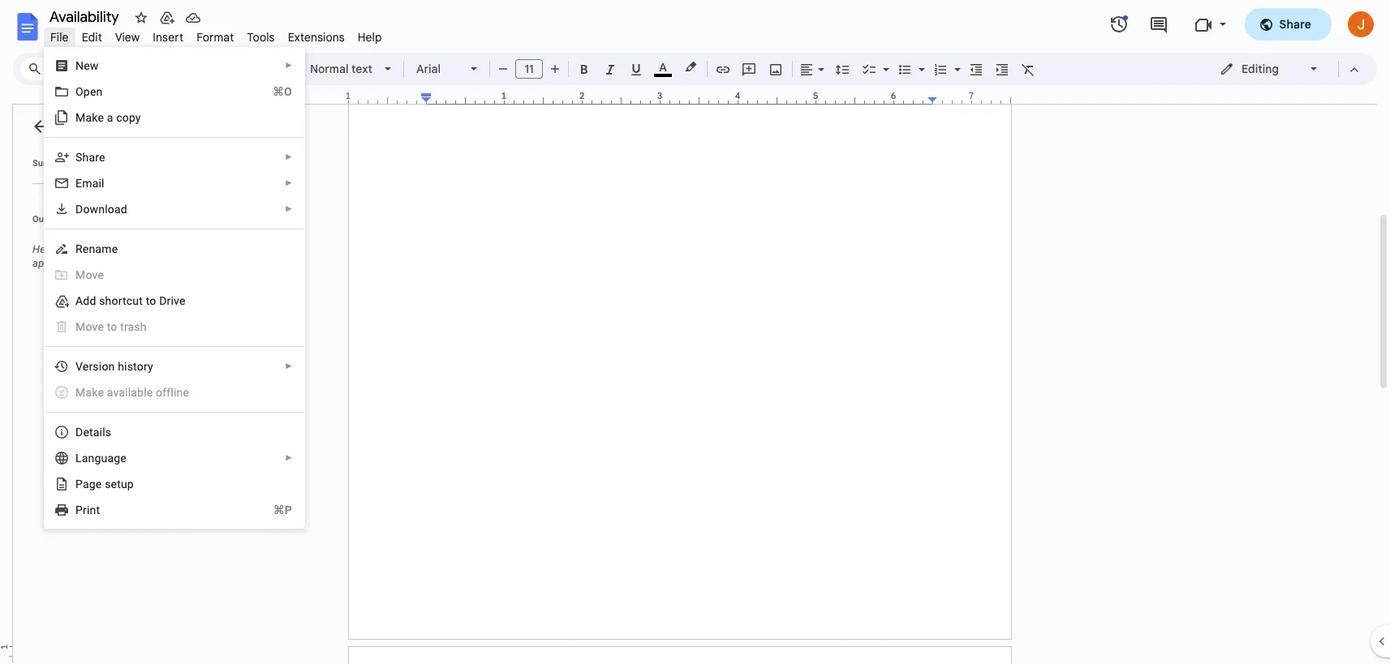 Task type: vqa. For each thing, say whether or not it's contained in the screenshot.
EDITING at the top of the page
yes



Task type: locate. For each thing, give the bounding box(es) containing it.
to left the "drive" in the left of the page
[[146, 295, 156, 308]]

m ove
[[76, 269, 104, 282]]

menu item down istory on the bottom of page
[[45, 380, 304, 406]]

Font size text field
[[516, 59, 542, 79]]

to inside menu
[[146, 295, 156, 308]]

6 ► from the top
[[285, 454, 293, 463]]

d
[[76, 203, 83, 216]]

► for ew
[[285, 61, 293, 70]]

available
[[107, 386, 153, 399]]

2 ► from the top
[[285, 153, 293, 162]]

open o element
[[76, 85, 108, 98]]

email e element
[[76, 177, 109, 190]]

0 vertical spatial menu item
[[54, 267, 292, 283]]

► for mail
[[285, 179, 293, 188]]

details b element
[[76, 426, 116, 439]]

make a copy c element
[[76, 111, 146, 124]]

c
[[116, 111, 122, 124]]

menu bar
[[44, 21, 389, 48]]

here.
[[68, 257, 92, 270]]

rename r element
[[76, 243, 123, 256]]

1 horizontal spatial to
[[146, 295, 156, 308]]

add
[[100, 244, 118, 256]]

h
[[118, 360, 124, 373]]

extensions
[[288, 30, 345, 45]]

2 vertical spatial menu item
[[45, 380, 304, 406]]

normal text
[[310, 62, 373, 76]]

►
[[285, 61, 293, 70], [285, 153, 293, 162], [285, 179, 293, 188], [285, 205, 293, 214], [285, 362, 293, 371], [285, 454, 293, 463]]

extensions menu item
[[281, 28, 351, 47]]

rint
[[83, 504, 100, 517]]

menu
[[22, 0, 305, 665]]

insert image image
[[767, 58, 785, 80]]

version history h element
[[76, 360, 158, 373]]

1 vertical spatial to
[[146, 295, 156, 308]]

mail
[[82, 177, 104, 190]]

pa
[[76, 478, 89, 491]]

menu item containing move
[[45, 314, 304, 340]]

n ew
[[76, 59, 99, 72]]

move to trash t element
[[76, 321, 152, 334]]

will
[[201, 244, 217, 256]]

tools
[[247, 30, 275, 45]]

make
[[76, 111, 104, 124]]

1 ► from the top
[[285, 61, 293, 70]]

⌘p
[[273, 504, 292, 517]]

1 vertical spatial menu item
[[45, 314, 304, 340]]

move t o trash
[[76, 321, 147, 334]]

offline
[[156, 386, 189, 399]]

pen
[[83, 85, 103, 98]]

line & paragraph spacing image
[[833, 58, 852, 80]]

format menu item
[[190, 28, 241, 47]]

insert menu item
[[146, 28, 190, 47]]

to
[[120, 244, 130, 256], [146, 295, 156, 308]]

e
[[98, 386, 104, 399], [96, 478, 102, 491]]

menu bar containing file
[[44, 21, 389, 48]]

new n element
[[76, 59, 104, 72]]

l anguage
[[76, 452, 127, 465]]

left margin image
[[349, 92, 431, 104]]

details
[[76, 426, 111, 439]]

highlight color image
[[682, 58, 700, 77]]

checklist menu image
[[879, 58, 890, 64]]

e right ma
[[98, 386, 104, 399]]

version h istory
[[76, 360, 153, 373]]

4 ► from the top
[[285, 205, 293, 214]]

top margin image
[[0, 648, 12, 665]]

menu bar banner
[[0, 0, 1391, 665]]

s hare
[[76, 151, 105, 164]]

add shortcut to drive
[[76, 295, 186, 308]]

page setup g element
[[76, 478, 139, 491]]

ma k e available offline
[[76, 386, 189, 399]]

0 horizontal spatial to
[[120, 244, 130, 256]]

0 vertical spatial e
[[98, 386, 104, 399]]

editing
[[1242, 62, 1279, 76]]

5 ► from the top
[[285, 362, 293, 371]]

3 ► from the top
[[285, 179, 293, 188]]

ownload
[[83, 203, 127, 216]]

drive
[[159, 295, 186, 308]]

shortcut
[[99, 295, 143, 308]]

headings
[[32, 244, 77, 256]]

menu item containing m
[[54, 267, 292, 283]]

file menu item
[[44, 28, 75, 47]]

ove
[[86, 269, 104, 282]]

view
[[115, 30, 140, 45]]

arial option
[[416, 58, 461, 80]]

mode and view toolbar
[[1208, 53, 1368, 85]]

format
[[197, 30, 234, 45]]

1 vertical spatial e
[[96, 478, 102, 491]]

d ownload
[[76, 203, 127, 216]]

menu bar inside menu bar banner
[[44, 21, 389, 48]]

text
[[352, 62, 373, 76]]

file
[[50, 30, 69, 45]]

k
[[92, 386, 98, 399]]

edit menu item
[[75, 28, 109, 47]]

insert
[[153, 30, 184, 45]]

a
[[107, 111, 113, 124]]

0 vertical spatial to
[[120, 244, 130, 256]]

menu item down the "drive" in the left of the page
[[45, 314, 304, 340]]

menu item
[[54, 267, 292, 283], [45, 314, 304, 340], [45, 380, 304, 406]]

e right pa
[[96, 478, 102, 491]]

e inside menu item
[[98, 386, 104, 399]]

menu item down document
[[54, 267, 292, 283]]

you
[[80, 244, 97, 256]]

arial
[[416, 62, 441, 76]]

e for k
[[98, 386, 104, 399]]

s
[[76, 151, 82, 164]]

print p element
[[76, 504, 105, 517]]

p rint
[[76, 504, 100, 517]]

to left the
[[120, 244, 130, 256]]

application
[[0, 0, 1391, 665]]

right margin image
[[929, 92, 1011, 104]]

application containing share
[[0, 0, 1391, 665]]



Task type: describe. For each thing, give the bounding box(es) containing it.
Rename text field
[[44, 6, 128, 26]]

istory
[[124, 360, 153, 373]]

document
[[150, 244, 198, 256]]

appear
[[32, 257, 65, 270]]

ename
[[83, 243, 118, 256]]

e for g
[[96, 478, 102, 491]]

pa g e setup
[[76, 478, 134, 491]]

editing button
[[1209, 57, 1331, 81]]

t
[[107, 321, 111, 334]]

⌘o
[[273, 85, 292, 98]]

► for hare
[[285, 153, 293, 162]]

g
[[89, 478, 96, 491]]

make available offline k element
[[76, 386, 194, 399]]

move
[[76, 321, 104, 334]]

outline heading
[[13, 214, 234, 236]]

r ename
[[76, 243, 118, 256]]

r
[[76, 243, 83, 256]]

add shortcut to drive , element
[[76, 295, 190, 308]]

share button
[[1245, 8, 1332, 41]]

to inside headings you add to the document will appear here.
[[120, 244, 130, 256]]

share
[[1280, 17, 1312, 32]]

outline
[[32, 214, 61, 225]]

normal
[[310, 62, 349, 76]]

m
[[76, 269, 86, 282]]

ew
[[84, 59, 99, 72]]

e
[[76, 177, 82, 190]]

trash
[[120, 321, 147, 334]]

headings you add to the document will appear here.
[[32, 244, 217, 270]]

► for anguage
[[285, 454, 293, 463]]

setup
[[105, 478, 134, 491]]

opy
[[122, 111, 141, 124]]

hare
[[82, 151, 105, 164]]

menu containing n
[[22, 0, 305, 665]]

p
[[76, 504, 83, 517]]

n
[[76, 59, 84, 72]]

⌘p element
[[254, 503, 292, 519]]

1
[[346, 90, 351, 101]]

menu item containing ma
[[45, 380, 304, 406]]

Menus field
[[20, 58, 101, 80]]

anguage
[[82, 452, 127, 465]]

o pen
[[76, 85, 103, 98]]

version
[[76, 360, 115, 373]]

move m element
[[76, 269, 109, 282]]

add
[[76, 295, 96, 308]]

summary heading
[[32, 158, 71, 170]]

Font size field
[[516, 59, 550, 80]]

document outline element
[[13, 105, 234, 665]]

e mail
[[76, 177, 104, 190]]

language l element
[[76, 452, 131, 465]]

view menu item
[[109, 28, 146, 47]]

edit
[[82, 30, 102, 45]]

make a c opy
[[76, 111, 141, 124]]

l
[[76, 452, 82, 465]]

tools menu item
[[241, 28, 281, 47]]

styles list. normal text selected. option
[[310, 58, 375, 80]]

o
[[111, 321, 117, 334]]

Star checkbox
[[130, 6, 153, 29]]

download d element
[[76, 203, 132, 216]]

help
[[358, 30, 382, 45]]

⌘o element
[[253, 84, 292, 100]]

o
[[76, 85, 83, 98]]

share s element
[[76, 151, 110, 164]]

help menu item
[[351, 28, 389, 47]]

main toolbar
[[101, 0, 1042, 203]]

text color image
[[654, 58, 672, 77]]

ma
[[76, 386, 92, 399]]

the
[[133, 244, 148, 256]]

summary
[[32, 158, 71, 169]]

► for ownload
[[285, 205, 293, 214]]



